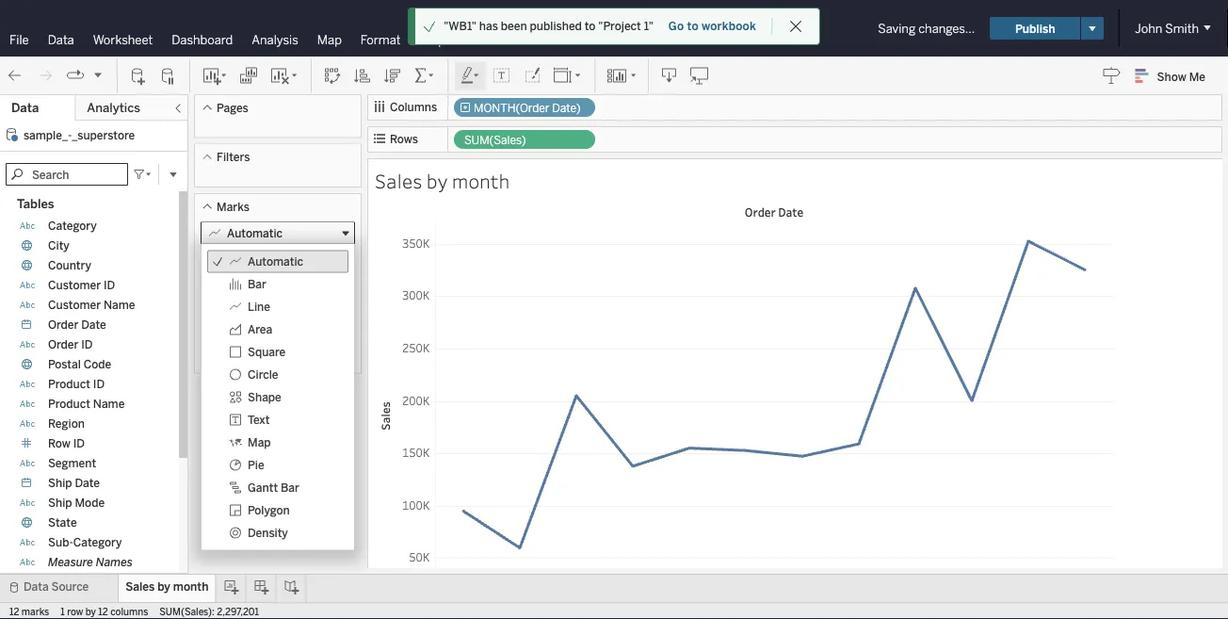 Task type: vqa. For each thing, say whether or not it's contained in the screenshot.
automatic popup button
yes



Task type: locate. For each thing, give the bounding box(es) containing it.
mode
[[75, 496, 105, 510]]

list box
[[202, 245, 354, 550]]

month(order date)
[[474, 101, 581, 115]]

category up city
[[48, 219, 97, 233]]

product for product id
[[48, 377, 90, 391]]

draft
[[593, 21, 619, 35]]

1 ship from the top
[[48, 476, 72, 490]]

name down customer id
[[104, 298, 135, 312]]

text
[[248, 413, 270, 427]]

john smith
[[1136, 21, 1200, 36]]

id up "postal code"
[[81, 338, 93, 352]]

0 horizontal spatial order date
[[48, 318, 106, 332]]

1 horizontal spatial sales
[[375, 168, 423, 194]]

sales by month up sum(sales):
[[126, 580, 209, 594]]

name down product id
[[93, 397, 125, 411]]

sorted descending by sum of sales within order date month image
[[384, 66, 402, 85]]

12 left marks
[[9, 606, 19, 617]]

2 ship from the top
[[48, 496, 72, 510]]

category up 'measure names'
[[73, 536, 122, 549]]

sorted ascending by sum of sales within order date month image
[[353, 66, 372, 85]]

undo image
[[6, 66, 25, 85]]

row
[[67, 606, 83, 617]]

2 customer from the top
[[48, 298, 101, 312]]

names
[[96, 556, 133, 569]]

id
[[104, 278, 115, 292], [81, 338, 93, 352], [93, 377, 105, 391], [73, 437, 85, 450]]

1 vertical spatial by
[[158, 580, 170, 594]]

circle
[[248, 368, 279, 381]]

category
[[48, 219, 97, 233], [73, 536, 122, 549]]

1 vertical spatial product
[[48, 397, 90, 411]]

saving changes...
[[879, 21, 976, 36]]

product for product name
[[48, 397, 90, 411]]

go
[[669, 19, 684, 33]]

"wb1" has been published to "project 1" alert
[[444, 18, 654, 35]]

file
[[9, 32, 29, 47]]

order date
[[745, 204, 804, 220], [48, 318, 106, 332]]

ship up state
[[48, 496, 72, 510]]

to right go
[[687, 19, 699, 33]]

id right 'row'
[[73, 437, 85, 450]]

date
[[779, 204, 804, 220], [81, 318, 106, 332], [75, 476, 100, 490]]

customer for customer name
[[48, 298, 101, 312]]

sales down rows
[[375, 168, 423, 194]]

to left "project
[[585, 19, 596, 33]]

1 horizontal spatial map
[[317, 32, 342, 47]]

1 vertical spatial month
[[173, 580, 209, 594]]

new data source image
[[129, 66, 148, 85]]

bar
[[248, 277, 267, 291], [281, 481, 300, 495]]

ship
[[48, 476, 72, 490], [48, 496, 72, 510]]

bar left size
[[248, 277, 267, 291]]

name for customer name
[[104, 298, 135, 312]]

1 to from the left
[[585, 19, 596, 33]]

12 left columns
[[98, 606, 108, 617]]

measure
[[48, 556, 93, 569]]

dashboard
[[172, 32, 233, 47]]

sample_-_superstore
[[24, 128, 135, 142]]

customer down customer id
[[48, 298, 101, 312]]

0 vertical spatial order
[[745, 204, 776, 220]]

0 horizontal spatial to
[[585, 19, 596, 33]]

1 vertical spatial sales by month
[[126, 580, 209, 594]]

month
[[452, 168, 510, 194], [173, 580, 209, 594]]

1 horizontal spatial to
[[687, 19, 699, 33]]

0 vertical spatial data
[[48, 32, 74, 47]]

country
[[48, 259, 91, 272]]

0 vertical spatial order date
[[745, 204, 804, 220]]

polygon
[[248, 503, 290, 517]]

automatic up size
[[248, 255, 303, 268]]

data guide image
[[1103, 66, 1122, 85]]

detail
[[210, 331, 238, 344]]

product
[[48, 377, 90, 391], [48, 397, 90, 411]]

format workbook image
[[523, 66, 542, 85]]

totals image
[[414, 66, 436, 85]]

postal
[[48, 358, 81, 371]]

id up "customer name"
[[104, 278, 115, 292]]

0 horizontal spatial sales
[[126, 580, 155, 594]]

product down the 'postal'
[[48, 377, 90, 391]]

"wb1" has been published to "project 1"
[[444, 19, 654, 33]]

map down 'text' at the left
[[248, 436, 271, 449]]

date)
[[553, 101, 581, 115]]

data up marks
[[24, 580, 49, 594]]

0 horizontal spatial by
[[85, 606, 96, 617]]

automatic
[[227, 226, 283, 240], [248, 255, 303, 268]]

download image
[[661, 66, 679, 85]]

filters
[[217, 150, 250, 164]]

1 customer from the top
[[48, 278, 101, 292]]

automatic down marks
[[227, 226, 283, 240]]

row
[[48, 437, 71, 450]]

id down code
[[93, 377, 105, 391]]

data
[[48, 32, 74, 47], [11, 100, 39, 115], [24, 580, 49, 594]]

0 vertical spatial ship
[[48, 476, 72, 490]]

by right row
[[85, 606, 96, 617]]

measure names
[[48, 556, 133, 569]]

gantt bar
[[248, 481, 300, 495]]

1 horizontal spatial 12
[[98, 606, 108, 617]]

1 vertical spatial bar
[[281, 481, 300, 495]]

ship down 'segment'
[[48, 476, 72, 490]]

product up region
[[48, 397, 90, 411]]

1 vertical spatial name
[[93, 397, 125, 411]]

replay animation image
[[92, 69, 104, 80]]

1 vertical spatial date
[[81, 318, 106, 332]]

0 horizontal spatial 12
[[9, 606, 19, 617]]

shape
[[248, 390, 282, 404]]

product name
[[48, 397, 125, 411]]

open and edit this workbook in tableau desktop image
[[691, 66, 710, 85]]

has
[[480, 19, 498, 33]]

2 product from the top
[[48, 397, 90, 411]]

0 vertical spatial product
[[48, 377, 90, 391]]

map up swap rows and columns image
[[317, 32, 342, 47]]

1 12 from the left
[[9, 606, 19, 617]]

order
[[745, 204, 776, 220], [48, 318, 79, 332], [48, 338, 79, 352]]

1 vertical spatial customer
[[48, 298, 101, 312]]

12 marks
[[9, 606, 49, 617]]

customer down country
[[48, 278, 101, 292]]

1 product from the top
[[48, 377, 90, 391]]

ship for ship date
[[48, 476, 72, 490]]

me
[[1190, 70, 1206, 83]]

0 vertical spatial month
[[452, 168, 510, 194]]

Search text field
[[6, 163, 128, 186]]

0 horizontal spatial bar
[[248, 277, 267, 291]]

sum(sales): 2,297,201
[[160, 606, 259, 617]]

2 12 from the left
[[98, 606, 108, 617]]

by up sum(sales):
[[158, 580, 170, 594]]

2 vertical spatial date
[[75, 476, 100, 490]]

2,297,201
[[217, 606, 259, 617]]

bar right gantt
[[281, 481, 300, 495]]

automatic inside "popup button"
[[227, 226, 283, 240]]

0 vertical spatial automatic
[[227, 226, 283, 240]]

month(order
[[474, 101, 550, 115]]

ship for ship mode
[[48, 496, 72, 510]]

workbook
[[702, 19, 757, 33]]

2 horizontal spatial by
[[427, 168, 448, 194]]

1 vertical spatial order date
[[48, 318, 106, 332]]

data down 'undo' image
[[11, 100, 39, 115]]

ship mode
[[48, 496, 105, 510]]

0 vertical spatial sales
[[375, 168, 423, 194]]

12
[[9, 606, 19, 617], [98, 606, 108, 617]]

0 horizontal spatial map
[[248, 436, 271, 449]]

by down columns at the left of page
[[427, 168, 448, 194]]

sales by month
[[375, 168, 510, 194], [126, 580, 209, 594]]

1 vertical spatial category
[[73, 536, 122, 549]]

0 vertical spatial customer
[[48, 278, 101, 292]]

0 vertical spatial category
[[48, 219, 97, 233]]

worksheet
[[93, 32, 153, 47]]

sales by month down rows
[[375, 168, 510, 194]]

sales up columns
[[126, 580, 155, 594]]

month down sum(sales)
[[452, 168, 510, 194]]

to
[[585, 19, 596, 33], [687, 19, 699, 33]]

0 vertical spatial sales by month
[[375, 168, 510, 194]]

0 horizontal spatial sales by month
[[126, 580, 209, 594]]

1 vertical spatial ship
[[48, 496, 72, 510]]

data up replay animation icon
[[48, 32, 74, 47]]

name
[[104, 298, 135, 312], [93, 397, 125, 411]]

0 vertical spatial name
[[104, 298, 135, 312]]

pages
[[217, 101, 249, 115]]

customer
[[48, 278, 101, 292], [48, 298, 101, 312]]

map
[[317, 32, 342, 47], [248, 436, 271, 449]]

1 horizontal spatial sales by month
[[375, 168, 510, 194]]

month up sum(sales):
[[173, 580, 209, 594]]



Task type: describe. For each thing, give the bounding box(es) containing it.
redo image
[[36, 66, 55, 85]]

2 to from the left
[[687, 19, 699, 33]]

replay animation image
[[66, 66, 85, 85]]

row id
[[48, 437, 85, 450]]

density
[[248, 526, 288, 540]]

pause auto updates image
[[159, 66, 178, 85]]

published
[[530, 19, 582, 33]]

1 vertical spatial sales
[[126, 580, 155, 594]]

"project
[[599, 19, 642, 33]]

customer name
[[48, 298, 135, 312]]

sum(sales):
[[160, 606, 215, 617]]

size
[[268, 278, 288, 291]]

pie
[[248, 458, 265, 472]]

postal code
[[48, 358, 111, 371]]

line
[[248, 300, 270, 314]]

region
[[48, 417, 85, 431]]

area
[[248, 323, 272, 336]]

clear sheet image
[[270, 66, 300, 85]]

1 horizontal spatial month
[[452, 168, 510, 194]]

list box containing automatic
[[202, 245, 354, 550]]

segment
[[48, 457, 96, 470]]

swap rows and columns image
[[323, 66, 342, 85]]

1
[[61, 606, 65, 617]]

analysis
[[252, 32, 298, 47]]

highlight image
[[460, 66, 482, 85]]

sub-
[[48, 536, 73, 549]]

to inside alert
[[585, 19, 596, 33]]

sum(sales)
[[465, 133, 526, 147]]

2 vertical spatial order
[[48, 338, 79, 352]]

1"
[[644, 19, 654, 33]]

columns
[[390, 100, 437, 114]]

sub-category
[[48, 536, 122, 549]]

color
[[211, 278, 238, 291]]

show/hide cards image
[[607, 66, 637, 85]]

name for product name
[[93, 397, 125, 411]]

0 vertical spatial by
[[427, 168, 448, 194]]

show
[[1158, 70, 1187, 83]]

_superstore
[[72, 128, 135, 142]]

0 vertical spatial bar
[[248, 277, 267, 291]]

success image
[[423, 20, 436, 33]]

"wb1"
[[444, 19, 477, 33]]

id for product id
[[93, 377, 105, 391]]

id for order id
[[81, 338, 93, 352]]

wb1
[[635, 19, 666, 37]]

1 horizontal spatial bar
[[281, 481, 300, 495]]

1 vertical spatial data
[[11, 100, 39, 115]]

go to workbook link
[[668, 18, 758, 34]]

go to workbook
[[669, 19, 757, 33]]

0 vertical spatial date
[[779, 204, 804, 220]]

city
[[48, 239, 69, 253]]

1 vertical spatial order
[[48, 318, 79, 332]]

show me button
[[1128, 61, 1223, 90]]

marks
[[22, 606, 49, 617]]

marks. press enter to open the view data window.. use arrow keys to navigate data visualization elements. image
[[435, 221, 1114, 612]]

0 horizontal spatial month
[[173, 580, 209, 594]]

customer for customer id
[[48, 278, 101, 292]]

source
[[51, 580, 89, 594]]

show mark labels image
[[493, 66, 512, 85]]

analytics
[[87, 100, 140, 115]]

marks
[[217, 200, 250, 213]]

tables
[[17, 196, 54, 212]]

1 horizontal spatial by
[[158, 580, 170, 594]]

format
[[361, 32, 401, 47]]

code
[[84, 358, 111, 371]]

new worksheet image
[[202, 66, 228, 85]]

1 horizontal spatial order date
[[745, 204, 804, 220]]

1 vertical spatial automatic
[[248, 255, 303, 268]]

1 row by 12 columns
[[61, 606, 148, 617]]

fit image
[[553, 66, 583, 85]]

tooltip
[[261, 331, 295, 344]]

gantt
[[248, 481, 278, 495]]

duplicate image
[[239, 66, 258, 85]]

publish button
[[991, 17, 1081, 40]]

publish
[[1016, 21, 1056, 35]]

order id
[[48, 338, 93, 352]]

sample_-
[[24, 128, 72, 142]]

0 vertical spatial map
[[317, 32, 342, 47]]

state
[[48, 516, 77, 530]]

help
[[420, 32, 446, 47]]

2 vertical spatial data
[[24, 580, 49, 594]]

id for customer id
[[104, 278, 115, 292]]

square
[[248, 345, 286, 359]]

ship date
[[48, 476, 100, 490]]

1 vertical spatial map
[[248, 436, 271, 449]]

collapse image
[[172, 103, 184, 114]]

customer id
[[48, 278, 115, 292]]

data source
[[24, 580, 89, 594]]

john
[[1136, 21, 1163, 36]]

automatic button
[[201, 222, 355, 245]]

smith
[[1166, 21, 1200, 36]]

changes...
[[919, 21, 976, 36]]

id for row id
[[73, 437, 85, 450]]

show me
[[1158, 70, 1206, 83]]

2 vertical spatial by
[[85, 606, 96, 617]]

saving
[[879, 21, 916, 36]]

product id
[[48, 377, 105, 391]]

rows
[[390, 132, 418, 146]]

been
[[501, 19, 527, 33]]

columns
[[110, 606, 148, 617]]



